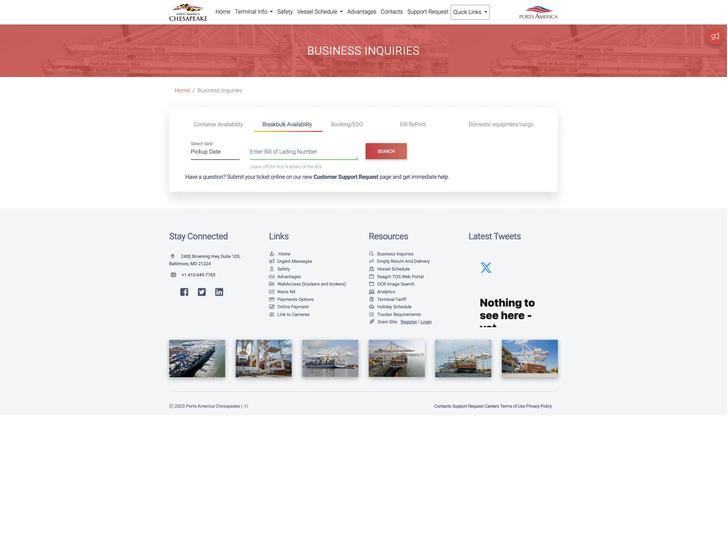 Task type: describe. For each thing, give the bounding box(es) containing it.
booking/edo link
[[323, 118, 392, 131]]

1 safety from the top
[[278, 8, 293, 15]]

payment
[[291, 305, 309, 310]]

bill
[[265, 149, 272, 155]]

0 vertical spatial home
[[216, 8, 231, 15]]

bol
[[315, 164, 323, 170]]

1 vertical spatial contacts link
[[434, 400, 452, 413]]

trucker
[[377, 312, 392, 317]]

customer
[[314, 174, 337, 181]]

0 horizontal spatial and
[[321, 282, 328, 287]]

0 vertical spatial |
[[418, 319, 420, 325]]

delivery
[[414, 259, 430, 264]]

search button
[[366, 143, 407, 160]]

+1 410-649-7769
[[182, 273, 215, 278]]

copyright image
[[169, 405, 174, 409]]

baltimore,
[[169, 262, 189, 267]]

4
[[285, 164, 288, 170]]

2023 ports america chesapeake |
[[174, 404, 243, 409]]

2 vertical spatial home
[[279, 252, 291, 257]]

1 the from the left
[[269, 164, 276, 170]]

2 horizontal spatial of
[[513, 404, 517, 409]]

ticket
[[257, 174, 270, 181]]

urgent messages
[[278, 259, 312, 264]]

quick links link
[[451, 5, 490, 20]]

on
[[286, 174, 292, 181]]

seagirt tos web portal link
[[369, 274, 424, 280]]

hwy
[[211, 254, 220, 259]]

2400
[[181, 254, 191, 259]]

1 horizontal spatial search
[[401, 282, 415, 287]]

urgent messages link
[[269, 259, 312, 264]]

business inquiries link
[[369, 252, 414, 257]]

question?
[[203, 174, 226, 181]]

1 horizontal spatial and
[[393, 174, 402, 181]]

terminal tariff
[[377, 297, 406, 302]]

eir reprint link
[[392, 118, 460, 131]]

analytics image
[[369, 290, 375, 295]]

map marker alt image
[[171, 255, 180, 259]]

contacts for contacts
[[381, 8, 403, 15]]

and
[[405, 259, 413, 264]]

ports
[[186, 404, 197, 409]]

seagirt
[[377, 274, 392, 280]]

quick links
[[454, 9, 483, 15]]

equipment/cargo
[[493, 121, 534, 128]]

wheat image
[[369, 320, 375, 325]]

ocr
[[377, 282, 386, 287]]

payments
[[278, 297, 297, 302]]

careers link
[[484, 400, 500, 413]]

broening
[[192, 254, 210, 259]]

2 the from the left
[[308, 164, 314, 170]]

select
[[191, 141, 203, 146]]

0 horizontal spatial links
[[269, 231, 289, 242]]

0 vertical spatial advantages link
[[345, 5, 379, 19]]

container availability link
[[185, 118, 254, 131]]

link to cameras link
[[269, 312, 310, 317]]

1 vertical spatial vessel
[[377, 267, 391, 272]]

home link for terminal info link
[[213, 5, 233, 19]]

ocr image search link
[[369, 282, 415, 287]]

page
[[380, 174, 392, 181]]

online
[[278, 305, 290, 310]]

0 vertical spatial inquiries
[[365, 44, 420, 58]]

schedule for holiday schedule link
[[393, 305, 412, 310]]

grain
[[378, 320, 388, 325]]

empty
[[377, 259, 390, 264]]

resources
[[369, 231, 408, 242]]

ship image
[[369, 267, 375, 272]]

new
[[303, 174, 312, 181]]

link to cameras
[[278, 312, 310, 317]]

0 vertical spatial advantages
[[348, 8, 377, 15]]

number
[[297, 149, 317, 155]]

our
[[294, 174, 301, 181]]

terminal info link
[[233, 5, 275, 19]]

navis n4
[[278, 289, 296, 295]]

2 vertical spatial business inquiries
[[377, 252, 414, 257]]

careers
[[485, 404, 499, 409]]

online
[[271, 174, 285, 181]]

2023
[[175, 404, 185, 409]]

support request
[[408, 8, 449, 15]]

webaccess
[[278, 282, 301, 287]]

0 vertical spatial schedule
[[315, 8, 337, 15]]

1 vertical spatial business inquiries
[[198, 87, 242, 94]]

0 vertical spatial vessel schedule
[[297, 8, 339, 15]]

trucker requirements
[[377, 312, 421, 317]]

breakbulk availability
[[263, 121, 312, 128]]

terms of use link
[[500, 400, 526, 413]]

410-
[[188, 273, 197, 278]]

credit card front image
[[269, 305, 275, 310]]

holiday schedule link
[[369, 305, 412, 310]]

0 horizontal spatial vessel
[[297, 8, 314, 15]]

navis n4 link
[[269, 289, 296, 295]]

cameras
[[292, 312, 310, 317]]

terms
[[500, 404, 512, 409]]

web
[[402, 274, 411, 280]]

hand receiving image
[[269, 275, 275, 279]]

twitter square image
[[198, 288, 206, 297]]

1 vertical spatial vessel schedule
[[377, 267, 410, 272]]

terminal for terminal tariff
[[377, 297, 395, 302]]

suite
[[221, 254, 231, 259]]

0 vertical spatial support request link
[[405, 5, 451, 19]]

booking/edo
[[331, 121, 363, 128]]

site:
[[390, 320, 398, 325]]

urgent
[[278, 259, 291, 264]]

off
[[263, 164, 268, 170]]

have a question? submit your ticket online on our new customer support request page and get immediate help.
[[185, 174, 450, 181]]

lading
[[279, 149, 296, 155]]

2400 broening hwy suite 105, baltimore, md 21224 link
[[169, 254, 241, 267]]

terminal tariff link
[[369, 297, 406, 302]]

stay
[[169, 231, 185, 242]]

0 vertical spatial business
[[307, 44, 362, 58]]

linkedin image
[[215, 288, 223, 297]]

use
[[518, 404, 525, 409]]

login link
[[421, 320, 432, 325]]

0 horizontal spatial advantages link
[[269, 274, 301, 280]]

privacy policy link
[[526, 400, 553, 413]]

terminal for terminal info
[[235, 8, 257, 15]]



Task type: locate. For each thing, give the bounding box(es) containing it.
1 vertical spatial home
[[175, 87, 190, 94]]

chesapeake
[[216, 404, 240, 409]]

terminal info
[[235, 8, 269, 15]]

availability for breakbulk availability
[[287, 121, 312, 128]]

letters
[[289, 164, 301, 170]]

2 horizontal spatial home
[[279, 252, 291, 257]]

terminal left info
[[235, 8, 257, 15]]

terminal
[[235, 8, 257, 15], [377, 297, 395, 302]]

leave off the first 4 letters of the bol
[[250, 164, 323, 170]]

2 horizontal spatial request
[[468, 404, 484, 409]]

reprint
[[409, 121, 426, 128]]

1 vertical spatial support
[[338, 174, 358, 181]]

sign in image
[[243, 405, 248, 409]]

0 vertical spatial home link
[[213, 5, 233, 19]]

have
[[185, 174, 197, 181]]

1 horizontal spatial links
[[469, 9, 482, 15]]

0 horizontal spatial home
[[175, 87, 190, 94]]

1 horizontal spatial contacts link
[[434, 400, 452, 413]]

1 vertical spatial schedule
[[392, 267, 410, 272]]

container
[[194, 121, 217, 128]]

1 horizontal spatial business
[[307, 44, 362, 58]]

browser image
[[369, 275, 375, 279]]

holiday
[[377, 305, 392, 310]]

2400 broening hwy suite 105, baltimore, md 21224
[[169, 254, 241, 267]]

tweets
[[494, 231, 521, 242]]

anchor image
[[269, 252, 275, 257]]

availability right the container
[[218, 121, 243, 128]]

and
[[393, 174, 402, 181], [321, 282, 328, 287]]

0 vertical spatial terminal
[[235, 8, 257, 15]]

0 horizontal spatial of
[[273, 149, 278, 155]]

schedule for bottom vessel schedule link
[[392, 267, 410, 272]]

1 vertical spatial business
[[198, 87, 220, 94]]

domestic
[[469, 121, 491, 128]]

facebook square image
[[180, 288, 188, 297]]

1 vertical spatial links
[[269, 231, 289, 242]]

0 horizontal spatial home link
[[175, 87, 190, 94]]

advantages
[[348, 8, 377, 15], [278, 274, 301, 280]]

0 horizontal spatial the
[[269, 164, 276, 170]]

grain site: register | login
[[378, 319, 432, 325]]

safety link right info
[[275, 5, 295, 19]]

link
[[278, 312, 286, 317]]

submit
[[227, 174, 244, 181]]

of right letters
[[302, 164, 306, 170]]

0 vertical spatial contacts link
[[379, 5, 405, 19]]

enter
[[250, 149, 263, 155]]

safety link for 'advantages' link to the left
[[269, 267, 290, 272]]

1 horizontal spatial vessel
[[377, 267, 391, 272]]

and left the get
[[393, 174, 402, 181]]

brokers)
[[329, 282, 346, 287]]

latest
[[469, 231, 492, 242]]

business inquiries
[[307, 44, 420, 58], [198, 87, 242, 94], [377, 252, 414, 257]]

of left use
[[513, 404, 517, 409]]

1 vertical spatial home link
[[175, 87, 190, 94]]

help.
[[438, 174, 450, 181]]

login
[[421, 320, 432, 325]]

0 horizontal spatial business
[[198, 87, 220, 94]]

safety link
[[275, 5, 295, 19], [269, 267, 290, 272]]

0 horizontal spatial request
[[359, 174, 379, 181]]

leave
[[250, 164, 262, 170]]

contacts for contacts support request careers terms of use privacy policy
[[435, 404, 451, 409]]

2 vertical spatial schedule
[[393, 305, 412, 310]]

first
[[277, 164, 284, 170]]

1 vertical spatial safety
[[278, 267, 290, 272]]

2 availability from the left
[[287, 121, 312, 128]]

1 horizontal spatial advantages link
[[345, 5, 379, 19]]

0 vertical spatial contacts
[[381, 8, 403, 15]]

| left login link
[[418, 319, 420, 325]]

2 vertical spatial support
[[453, 404, 467, 409]]

1 vertical spatial contacts
[[435, 404, 451, 409]]

immediate
[[412, 174, 437, 181]]

date
[[204, 141, 213, 146]]

search up page
[[378, 149, 395, 154]]

file invoice image
[[369, 298, 375, 302]]

0 vertical spatial safety link
[[275, 5, 295, 19]]

2 horizontal spatial home link
[[269, 252, 291, 257]]

availability right breakbulk
[[287, 121, 312, 128]]

register link
[[399, 320, 417, 325]]

0 horizontal spatial |
[[241, 404, 242, 409]]

1 horizontal spatial home link
[[213, 5, 233, 19]]

1 horizontal spatial support request link
[[452, 400, 484, 413]]

1 horizontal spatial terminal
[[377, 297, 395, 302]]

vessel schedule
[[297, 8, 339, 15], [377, 267, 410, 272]]

0 vertical spatial links
[[469, 9, 482, 15]]

n4
[[290, 289, 296, 295]]

the right the "off"
[[269, 164, 276, 170]]

0 horizontal spatial contacts link
[[379, 5, 405, 19]]

2 vertical spatial inquiries
[[397, 252, 414, 257]]

1 vertical spatial vessel schedule link
[[369, 267, 410, 272]]

Select date text field
[[191, 146, 240, 160]]

payments options link
[[269, 297, 314, 302]]

payments options
[[278, 297, 314, 302]]

breakbulk
[[263, 121, 286, 128]]

phone office image
[[171, 273, 182, 278]]

search image
[[369, 252, 375, 257]]

1 horizontal spatial request
[[429, 8, 449, 15]]

0 horizontal spatial support
[[338, 174, 358, 181]]

enter bill of lading number
[[250, 149, 317, 155]]

0 vertical spatial support
[[408, 8, 427, 15]]

|
[[418, 319, 420, 325], [241, 404, 242, 409]]

bells image
[[369, 305, 375, 310]]

0 vertical spatial safety
[[278, 8, 293, 15]]

2 vertical spatial request
[[468, 404, 484, 409]]

1 horizontal spatial of
[[302, 164, 306, 170]]

info
[[258, 8, 267, 15]]

contacts support request careers terms of use privacy policy
[[435, 404, 552, 409]]

1 vertical spatial and
[[321, 282, 328, 287]]

1 availability from the left
[[218, 121, 243, 128]]

0 horizontal spatial vessel schedule
[[297, 8, 339, 15]]

(truckers
[[302, 282, 320, 287]]

1 horizontal spatial vessel schedule
[[377, 267, 410, 272]]

2 safety from the top
[[278, 267, 290, 272]]

0 vertical spatial vessel
[[297, 8, 314, 15]]

business
[[307, 44, 362, 58], [198, 87, 220, 94], [377, 252, 396, 257]]

image
[[387, 282, 400, 287]]

0 vertical spatial business inquiries
[[307, 44, 420, 58]]

request left the careers
[[468, 404, 484, 409]]

eir
[[400, 121, 408, 128]]

support request link
[[405, 5, 451, 19], [452, 400, 484, 413]]

domestic equipment/cargo link
[[460, 118, 542, 131]]

1 horizontal spatial vessel schedule link
[[369, 267, 410, 272]]

holiday schedule
[[377, 305, 412, 310]]

2 horizontal spatial support
[[453, 404, 467, 409]]

policy
[[541, 404, 552, 409]]

empty return and delivery
[[377, 259, 430, 264]]

0 horizontal spatial support request link
[[405, 5, 451, 19]]

quick
[[454, 9, 467, 15]]

support request link left the quick
[[405, 5, 451, 19]]

1 horizontal spatial |
[[418, 319, 420, 325]]

trucker requirements link
[[369, 312, 421, 317]]

return
[[391, 259, 404, 264]]

0 horizontal spatial search
[[378, 149, 395, 154]]

1 horizontal spatial home
[[216, 8, 231, 15]]

1 vertical spatial support request link
[[452, 400, 484, 413]]

1 vertical spatial inquiries
[[221, 87, 242, 94]]

webaccess (truckers and brokers)
[[278, 282, 346, 287]]

terminal down analytics
[[377, 297, 395, 302]]

vessel
[[297, 8, 314, 15], [377, 267, 391, 272]]

0 horizontal spatial contacts
[[381, 8, 403, 15]]

support request link left the careers
[[452, 400, 484, 413]]

0 vertical spatial request
[[429, 8, 449, 15]]

safety link for leftmost vessel schedule link
[[275, 5, 295, 19]]

availability for container availability
[[218, 121, 243, 128]]

links inside quick links link
[[469, 9, 482, 15]]

domestic equipment/cargo
[[469, 121, 534, 128]]

+1 410-649-7769 link
[[169, 273, 215, 278]]

safety down urgent
[[278, 267, 290, 272]]

container availability
[[194, 121, 243, 128]]

america
[[198, 404, 215, 409]]

1 vertical spatial search
[[401, 282, 415, 287]]

0 vertical spatial vessel schedule link
[[295, 5, 345, 19]]

get
[[403, 174, 410, 181]]

search inside button
[[378, 149, 395, 154]]

0 vertical spatial search
[[378, 149, 395, 154]]

1 horizontal spatial support
[[408, 8, 427, 15]]

the left the bol
[[308, 164, 314, 170]]

Enter Bill of Lading Number text field
[[250, 148, 358, 160]]

of right bill
[[273, 149, 278, 155]]

camera image
[[269, 313, 275, 317]]

empty return and delivery link
[[369, 259, 430, 264]]

bullhorn image
[[269, 260, 275, 264]]

portal
[[412, 274, 424, 280]]

request left page
[[359, 174, 379, 181]]

0 horizontal spatial vessel schedule link
[[295, 5, 345, 19]]

1 horizontal spatial contacts
[[435, 404, 451, 409]]

+1
[[182, 273, 187, 278]]

request
[[429, 8, 449, 15], [359, 174, 379, 181], [468, 404, 484, 409]]

and left brokers)
[[321, 282, 328, 287]]

1 vertical spatial terminal
[[377, 297, 395, 302]]

2 vertical spatial home link
[[269, 252, 291, 257]]

safety link down urgent
[[269, 267, 290, 272]]

vessel schedule link
[[295, 5, 345, 19], [369, 267, 410, 272]]

credit card image
[[269, 298, 275, 302]]

0 horizontal spatial terminal
[[235, 8, 257, 15]]

options
[[299, 297, 314, 302]]

| left sign in icon
[[241, 404, 242, 409]]

list alt image
[[369, 313, 375, 317]]

1 vertical spatial safety link
[[269, 267, 290, 272]]

links right the quick
[[469, 9, 482, 15]]

browser image
[[369, 283, 375, 287]]

1 horizontal spatial advantages
[[348, 8, 377, 15]]

1 vertical spatial |
[[241, 404, 242, 409]]

0 vertical spatial of
[[273, 149, 278, 155]]

7769
[[205, 273, 215, 278]]

2 horizontal spatial business
[[377, 252, 396, 257]]

2 vertical spatial of
[[513, 404, 517, 409]]

2 vertical spatial business
[[377, 252, 396, 257]]

1 vertical spatial of
[[302, 164, 306, 170]]

safety right info
[[278, 8, 293, 15]]

truck container image
[[269, 283, 275, 287]]

requirements
[[393, 312, 421, 317]]

0 horizontal spatial advantages
[[278, 274, 301, 280]]

breakbulk availability link
[[254, 118, 323, 132]]

1 horizontal spatial the
[[308, 164, 314, 170]]

home link for urgent messages link
[[269, 252, 291, 257]]

request left the quick
[[429, 8, 449, 15]]

search down web
[[401, 282, 415, 287]]

user hard hat image
[[269, 267, 275, 272]]

0 vertical spatial and
[[393, 174, 402, 181]]

container storage image
[[269, 290, 275, 295]]

1 vertical spatial advantages link
[[269, 274, 301, 280]]

1 vertical spatial advantages
[[278, 274, 301, 280]]

links up anchor image
[[269, 231, 289, 242]]

exchange image
[[369, 260, 375, 264]]

stay connected
[[169, 231, 228, 242]]



Task type: vqa. For each thing, say whether or not it's contained in the screenshot.
Stay
yes



